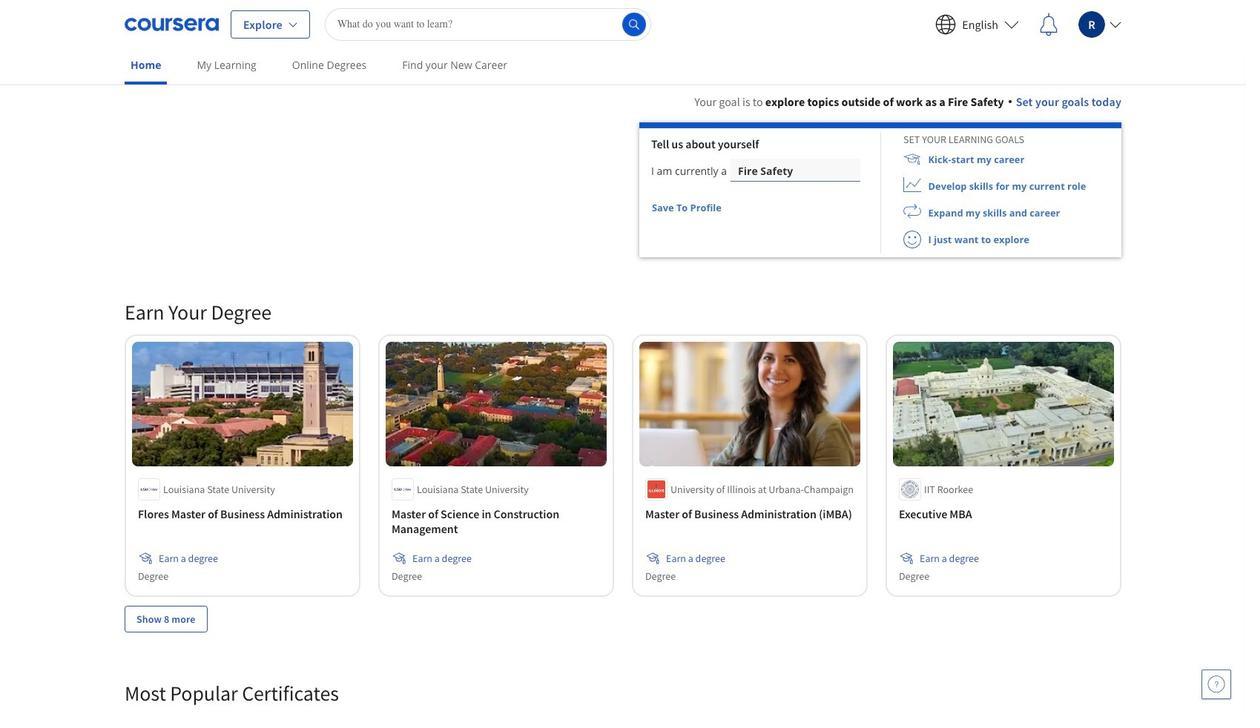 Task type: locate. For each thing, give the bounding box(es) containing it.
coursera image
[[125, 12, 219, 36]]

None search field
[[325, 8, 652, 40]]

What do you want to learn? text field
[[325, 8, 652, 40]]

main content
[[0, 75, 1247, 715]]

status
[[723, 207, 730, 211]]



Task type: vqa. For each thing, say whether or not it's contained in the screenshot.
bottommost of
no



Task type: describe. For each thing, give the bounding box(es) containing it.
earn your degree collection element
[[116, 275, 1131, 657]]

help center image
[[1208, 676, 1226, 694]]



